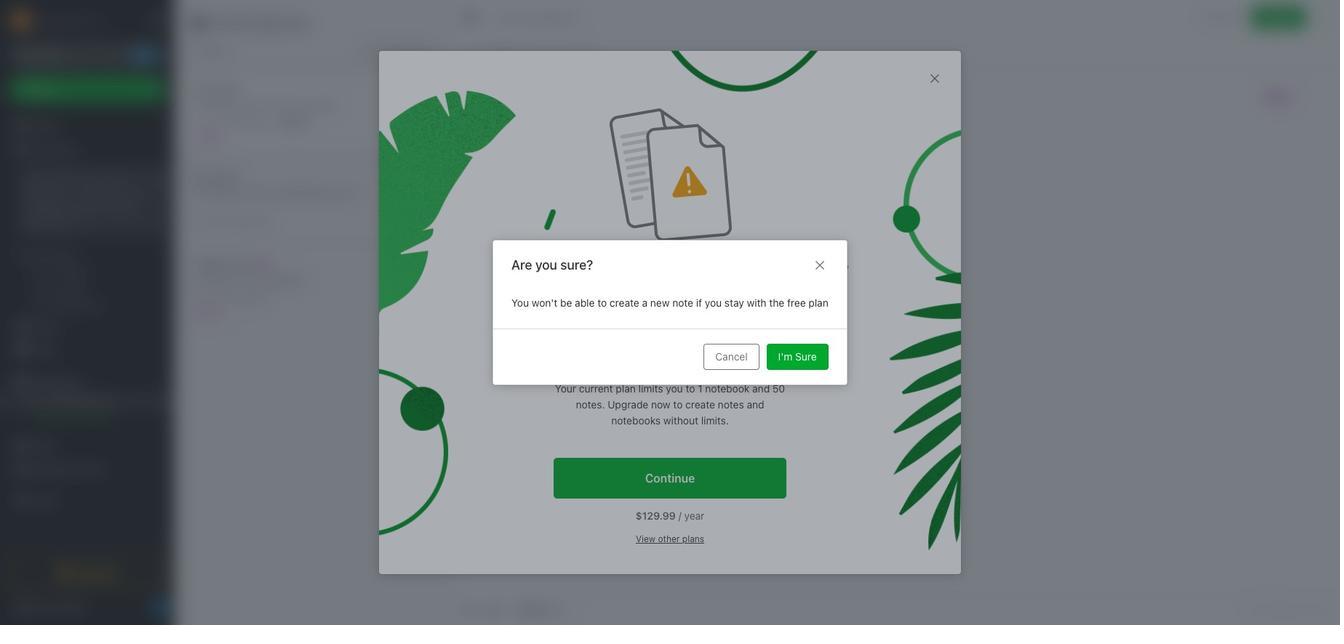 Task type: locate. For each thing, give the bounding box(es) containing it.
big list
[[279, 117, 307, 128], [519, 605, 549, 617]]

only you
[[1202, 11, 1241, 23]]

eat down things
[[194, 273, 209, 286]]

big
[[279, 117, 293, 128], [519, 605, 533, 617]]

2 horizontal spatial list
[[536, 605, 549, 617]]

notes inside group
[[50, 250, 76, 261]]

1 horizontal spatial notebooks
[[669, 342, 774, 368]]

1 vertical spatial now
[[651, 399, 671, 411]]

$129.99 / year
[[636, 510, 705, 523]]

0 horizontal spatial first notebook
[[210, 15, 310, 31]]

other
[[658, 534, 680, 545]]

upgrade to create unlimited notes and notebooks
[[533, 313, 807, 368]]

do left soon
[[232, 99, 245, 111]]

new button
[[9, 76, 166, 103]]

create down 1
[[686, 399, 715, 411]]

1 vertical spatial upgrade
[[608, 399, 649, 411]]

/
[[679, 510, 682, 523]]

new up home
[[32, 83, 53, 95]]

3 few from the top
[[201, 292, 216, 302]]

now inside note list element
[[210, 99, 229, 111]]

a up tag
[[114, 191, 120, 202]]

new inside button
[[48, 414, 68, 426]]

now down limits
[[651, 399, 671, 411]]

1 vertical spatial minutes
[[218, 216, 251, 227]]

ago down the wonderful notes tablethings to do
[[253, 216, 268, 227]]

a down to-
[[194, 117, 198, 128]]

2 vertical spatial upgrade
[[75, 567, 118, 580]]

1 horizontal spatial on
[[519, 45, 531, 57]]

upgrade down limits
[[608, 399, 649, 411]]

tasks button
[[0, 338, 174, 362]]

0 horizontal spatial notebook
[[71, 414, 115, 426]]

notes for 3
[[201, 45, 227, 58]]

1 horizontal spatial big list
[[519, 605, 549, 617]]

you
[[1225, 11, 1241, 23], [536, 258, 558, 273], [705, 297, 722, 309], [666, 383, 683, 395]]

last
[[464, 45, 484, 57]]

first notebook inside button
[[515, 11, 580, 23]]

new up tags
[[48, 414, 68, 426]]

are
[[512, 258, 533, 273]]

a few minutes ago down -
[[194, 292, 268, 302]]

the inside group
[[50, 191, 65, 202]]

with left 'me'
[[68, 463, 88, 476]]

eat
[[194, 273, 209, 286], [243, 273, 258, 286]]

upgrade inside your current plan limits you to 1 notebook and 50 notes. upgrade now to create notes and notebooks without limits.
[[608, 399, 649, 411]]

recent notes
[[17, 250, 76, 261]]

1 vertical spatial few
[[201, 216, 216, 227]]

a down things
[[194, 292, 198, 302]]

first notebook button
[[496, 7, 585, 28]]

first notebook up dec
[[515, 11, 580, 23]]

you right are
[[536, 258, 558, 273]]

notebook inside new notebook button
[[71, 414, 115, 426]]

0 vertical spatial minutes
[[218, 117, 251, 128]]

notebooks down limits
[[612, 415, 661, 427]]

new inside popup button
[[32, 83, 53, 95]]

0 horizontal spatial big
[[279, 117, 293, 128]]

future
[[309, 99, 338, 111]]

plan left limits
[[616, 383, 636, 395]]

expand note image
[[462, 9, 480, 26]]

wonderful
[[194, 186, 242, 198]]

2 vertical spatial create
[[686, 399, 715, 411]]

the
[[291, 99, 307, 111], [50, 191, 65, 202], [770, 297, 785, 309]]

and inside upgrade to create unlimited notes and notebooks
[[627, 342, 664, 368]]

limits
[[639, 383, 664, 395]]

on
[[519, 45, 531, 57], [101, 191, 112, 202]]

1 vertical spatial big list
[[519, 605, 549, 617]]

1 vertical spatial a few minutes ago
[[194, 216, 268, 227]]

minutes
[[218, 117, 251, 128], [218, 216, 251, 227], [218, 292, 251, 302]]

eat right -
[[243, 273, 258, 286]]

with
[[747, 297, 767, 309], [68, 463, 88, 476]]

0 vertical spatial ago
[[253, 117, 268, 128]]

notebook
[[537, 11, 580, 23], [243, 15, 310, 31], [71, 414, 115, 426]]

create
[[610, 297, 640, 309], [648, 313, 711, 338], [686, 399, 715, 411]]

a few minutes ago up 2/3
[[194, 117, 268, 128]]

2 horizontal spatial notebook
[[537, 11, 580, 23]]

on inside note window element
[[519, 45, 531, 57]]

2 vertical spatial list
[[536, 605, 549, 617]]

first up 3 notes
[[210, 15, 239, 31]]

to left 1
[[686, 383, 695, 395]]

0 vertical spatial plan
[[809, 297, 829, 309]]

big list right add tag 'image' at the left bottom of the page
[[519, 605, 549, 617]]

1 vertical spatial notes
[[32, 321, 60, 333]]

0 vertical spatial few
[[201, 117, 216, 128]]

upgrade inside popup button
[[75, 567, 118, 580]]

upgrade down trash link
[[75, 567, 118, 580]]

on up or at left top
[[101, 191, 112, 202]]

1 horizontal spatial first
[[515, 11, 534, 23]]

3 minutes from the top
[[218, 292, 251, 302]]

a left new
[[642, 297, 648, 309]]

new for new
[[32, 83, 53, 95]]

0 vertical spatial on
[[519, 45, 531, 57]]

do right tablethings
[[345, 186, 357, 198]]

1 vertical spatial notebooks
[[612, 415, 661, 427]]

changes
[[1263, 606, 1301, 617]]

list down do now do soon for the future
[[295, 117, 307, 128]]

big right add tag 'image' at the left bottom of the page
[[519, 605, 533, 617]]

notes up tasks
[[32, 321, 60, 333]]

upgrade for upgrade to create unlimited notes and notebooks
[[533, 313, 619, 338]]

upgrade button
[[9, 559, 166, 588]]

0 horizontal spatial list
[[225, 83, 239, 96]]

0 vertical spatial big
[[279, 117, 293, 128]]

2 vertical spatial minutes
[[218, 292, 251, 302]]

notes
[[201, 45, 227, 58], [211, 171, 238, 183], [245, 186, 271, 198], [567, 342, 622, 368], [718, 399, 744, 411]]

1 vertical spatial on
[[101, 191, 112, 202]]

2 vertical spatial a few minutes ago
[[194, 292, 268, 302]]

home link
[[0, 114, 175, 138]]

0 horizontal spatial on
[[101, 191, 112, 202]]

None search field
[[19, 42, 156, 68]]

eat food - eat breakfast
[[194, 273, 305, 286]]

the up notebook,
[[50, 191, 65, 202]]

notebook inside "first notebook" button
[[537, 11, 580, 23]]

you right if
[[705, 297, 722, 309]]

ago down eat food - eat breakfast
[[253, 292, 268, 302]]

the left free
[[770, 297, 785, 309]]

notes up wonderful
[[211, 171, 238, 183]]

notebooks up notebook
[[669, 342, 774, 368]]

Search text field
[[19, 42, 156, 68]]

create inside your current plan limits you to 1 notebook and 50 notes. upgrade now to create notes and notebooks without limits.
[[686, 399, 715, 411]]

do up eat food - eat breakfast
[[241, 258, 254, 270]]

soon
[[248, 99, 271, 111]]

2 vertical spatial and
[[747, 399, 765, 411]]

saved
[[1303, 606, 1329, 617]]

0 vertical spatial with
[[747, 297, 767, 309]]

group
[[0, 161, 174, 321]]

1 horizontal spatial eat
[[243, 273, 258, 286]]

1 horizontal spatial notebook
[[243, 15, 310, 31]]

1 eat from the left
[[194, 273, 209, 286]]

0 vertical spatial the
[[291, 99, 307, 111]]

you right limits
[[666, 383, 683, 395]]

0 vertical spatial new
[[32, 83, 53, 95]]

0 horizontal spatial do
[[210, 83, 222, 96]]

do down 3 notes
[[210, 83, 222, 96]]

1 horizontal spatial first notebook
[[515, 11, 580, 23]]

shortcuts button
[[0, 138, 174, 161]]

3 a few minutes ago from the top
[[194, 292, 268, 302]]

wonderful notes tablethings to do
[[194, 186, 357, 198]]

cell
[[0, 394, 174, 411]]

view
[[636, 534, 656, 545]]

dec
[[533, 45, 552, 57]]

1 horizontal spatial big
[[519, 605, 533, 617]]

0 vertical spatial notes
[[50, 250, 76, 261]]

to down note,
[[128, 204, 137, 215]]

upgrade for upgrade
[[75, 567, 118, 580]]

first notebook
[[515, 11, 580, 23], [210, 15, 310, 31]]

0 horizontal spatial big list
[[279, 117, 307, 128]]

a
[[194, 117, 198, 128], [114, 191, 120, 202], [194, 216, 198, 227], [194, 292, 198, 302], [642, 297, 648, 309]]

few down wonderful
[[201, 216, 216, 227]]

upgrade
[[533, 313, 619, 338], [608, 399, 649, 411], [75, 567, 118, 580]]

upgrade inside upgrade to create unlimited notes and notebooks
[[533, 313, 619, 338]]

and
[[627, 342, 664, 368], [753, 383, 770, 395], [747, 399, 765, 411]]

minutes up 2/3
[[218, 117, 251, 128]]

i'm sure
[[779, 351, 817, 363]]

0 vertical spatial and
[[627, 342, 664, 368]]

0 vertical spatial now
[[210, 99, 229, 111]]

few up 2/3
[[201, 117, 216, 128]]

share
[[1265, 11, 1293, 23]]

tree
[[0, 114, 175, 546]]

1 horizontal spatial do
[[232, 99, 245, 111]]

are you sure?
[[512, 258, 594, 273]]

big down for
[[279, 117, 293, 128]]

0 horizontal spatial with
[[68, 463, 88, 476]]

current
[[579, 383, 613, 395]]

notes right 3
[[201, 45, 227, 58]]

1 horizontal spatial plan
[[809, 297, 829, 309]]

create left new
[[610, 297, 640, 309]]

0 horizontal spatial the
[[50, 191, 65, 202]]

0 vertical spatial do
[[210, 83, 222, 96]]

and left 50 at the bottom
[[753, 383, 770, 395]]

notebooks link
[[0, 370, 174, 394]]

few
[[201, 117, 216, 128], [201, 216, 216, 227], [201, 292, 216, 302]]

1 horizontal spatial list
[[295, 117, 307, 128]]

first notebook up 3 notes
[[210, 15, 310, 31]]

with right stay at the top right of page
[[747, 297, 767, 309]]

the right for
[[291, 99, 307, 111]]

0 horizontal spatial first
[[210, 15, 239, 31]]

new notebook
[[48, 414, 115, 426]]

2 a few minutes ago from the top
[[194, 216, 268, 227]]

ago down soon
[[253, 117, 268, 128]]

1 vertical spatial plan
[[616, 383, 636, 395]]

2 horizontal spatial the
[[770, 297, 785, 309]]

first up last edited on dec 13, 2023
[[515, 11, 534, 23]]

view other plans button
[[636, 534, 705, 546]]

notes up current
[[567, 342, 622, 368]]

notes right wonderful
[[245, 186, 271, 198]]

plan right free
[[809, 297, 829, 309]]

1 horizontal spatial now
[[651, 399, 671, 411]]

upgrade down able
[[533, 313, 619, 338]]

0 horizontal spatial notebooks
[[612, 415, 661, 427]]

1 vertical spatial big
[[519, 605, 533, 617]]

0 horizontal spatial now
[[210, 99, 229, 111]]

click the
[[26, 191, 67, 202]]

to up without
[[674, 399, 683, 411]]

to down you won't be able to create a new note if you stay with the free plan
[[624, 313, 644, 338]]

notes down notebook
[[718, 399, 744, 411]]

2 vertical spatial few
[[201, 292, 216, 302]]

1 vertical spatial ago
[[253, 216, 268, 227]]

to
[[333, 186, 342, 198], [128, 204, 137, 215], [229, 258, 239, 270], [598, 297, 607, 309], [624, 313, 644, 338], [686, 383, 695, 395], [674, 399, 683, 411]]

0 vertical spatial a few minutes ago
[[194, 117, 268, 128]]

1 horizontal spatial with
[[747, 297, 767, 309]]

first notebook inside note list element
[[210, 15, 310, 31]]

plans
[[683, 534, 705, 545]]

first
[[69, 174, 87, 186]]

note,
[[122, 191, 145, 202]]

1 vertical spatial list
[[295, 117, 307, 128]]

and down notebook
[[747, 399, 765, 411]]

a few minutes ago
[[194, 117, 268, 128], [194, 216, 268, 227], [194, 292, 268, 302]]

shared with me
[[32, 463, 105, 476]]

1 vertical spatial the
[[50, 191, 65, 202]]

1 vertical spatial new
[[48, 414, 68, 426]]

0 vertical spatial notebooks
[[669, 342, 774, 368]]

0 vertical spatial list
[[225, 83, 239, 96]]

minutes down -
[[218, 292, 251, 302]]

expand notebooks image
[[4, 376, 15, 388]]

0 horizontal spatial plan
[[616, 383, 636, 395]]

now down to-do list
[[210, 99, 229, 111]]

and up limits
[[627, 342, 664, 368]]

only
[[1202, 11, 1222, 23]]

2 few from the top
[[201, 216, 216, 227]]

2 vertical spatial ago
[[253, 292, 268, 302]]

Note Editor text field
[[452, 70, 1341, 596]]

plan inside your current plan limits you to 1 notebook and 50 notes. upgrade now to create notes and notebooks without limits.
[[616, 383, 636, 395]]

create down "note" on the right of page
[[648, 313, 711, 338]]

new notebook group
[[0, 394, 174, 435]]

to inside icon on a note, notebook, stack or tag to add it here.
[[128, 204, 137, 215]]

you won't be able to create a new note if you stay with the free plan
[[512, 297, 829, 309]]

few up the 1/2
[[201, 292, 216, 302]]

plan
[[809, 297, 829, 309], [616, 383, 636, 395]]

1 vertical spatial do
[[345, 186, 357, 198]]

do down to-
[[194, 99, 207, 111]]

to up -
[[229, 258, 239, 270]]

or
[[99, 204, 109, 215]]

1 do from the left
[[194, 99, 207, 111]]

3 notes
[[192, 45, 227, 58]]

you right only
[[1225, 11, 1241, 23]]

stack
[[73, 204, 97, 215]]

new
[[32, 83, 53, 95], [48, 414, 68, 426]]

1 horizontal spatial the
[[291, 99, 307, 111]]

on left dec
[[519, 45, 531, 57]]

notebook
[[706, 383, 750, 395]]

big list button
[[510, 601, 571, 622]]

do
[[210, 83, 222, 96], [345, 186, 357, 198], [241, 258, 254, 270]]

list right to-
[[225, 83, 239, 96]]

0 vertical spatial upgrade
[[533, 313, 619, 338]]

notes right recent
[[50, 250, 76, 261]]

1 vertical spatial with
[[68, 463, 88, 476]]

2 minutes from the top
[[218, 216, 251, 227]]

0 vertical spatial big list
[[279, 117, 307, 128]]

0 horizontal spatial eat
[[194, 273, 209, 286]]

list right add tag 'image' at the left bottom of the page
[[536, 605, 549, 617]]

0 horizontal spatial do
[[194, 99, 207, 111]]

minutes down wonderful
[[218, 216, 251, 227]]

a few minutes ago down wonderful
[[194, 216, 268, 227]]

expand tags image
[[4, 440, 15, 452]]

1 vertical spatial create
[[648, 313, 711, 338]]

2 vertical spatial do
[[241, 258, 254, 270]]

big list down for
[[279, 117, 307, 128]]

icon on a note, notebook, stack or tag to add it here.
[[26, 191, 145, 228]]



Task type: vqa. For each thing, say whether or not it's contained in the screenshot.
New Notebook
yes



Task type: describe. For each thing, give the bounding box(es) containing it.
tasks
[[32, 344, 59, 356]]

1 horizontal spatial do
[[241, 258, 254, 270]]

share button
[[1253, 6, 1306, 29]]

for
[[273, 99, 289, 111]]

3 ago from the top
[[253, 292, 268, 302]]

notes link
[[0, 315, 174, 338]]

1
[[698, 383, 703, 395]]

$129.99
[[636, 510, 676, 523]]

trash link
[[0, 490, 174, 513]]

home
[[32, 120, 60, 132]]

all changes saved
[[1250, 606, 1329, 617]]

shared
[[32, 463, 65, 476]]

year
[[685, 510, 705, 523]]

shortcuts
[[33, 143, 78, 155]]

recent
[[17, 250, 48, 261]]

notes inside your current plan limits you to 1 notebook and 50 notes. upgrade now to create notes and notebooks without limits.
[[718, 399, 744, 411]]

settings image
[[148, 12, 166, 29]]

i'm sure button
[[767, 344, 829, 370]]

your current plan limits you to 1 notebook and 50 notes. upgrade now to create notes and notebooks without limits.
[[555, 383, 785, 427]]

1 vertical spatial and
[[753, 383, 770, 395]]

3
[[192, 45, 198, 58]]

trash
[[32, 495, 58, 508]]

add
[[26, 217, 43, 228]]

add
[[26, 174, 44, 186]]

sure?
[[561, 258, 594, 273]]

to right tablethings
[[333, 186, 342, 198]]

1 ago from the top
[[253, 117, 268, 128]]

the inside note list element
[[291, 99, 307, 111]]

notebook for new notebook button
[[71, 414, 115, 426]]

to inside upgrade to create unlimited notes and notebooks
[[624, 313, 644, 338]]

edited
[[486, 45, 516, 57]]

view other plans
[[636, 534, 705, 545]]

2 horizontal spatial do
[[345, 186, 357, 198]]

be
[[561, 297, 572, 309]]

close image
[[811, 257, 829, 274]]

big list inside button
[[519, 605, 549, 617]]

big list inside note list element
[[279, 117, 307, 128]]

shortcut
[[90, 174, 128, 186]]

2 ago from the top
[[253, 216, 268, 227]]

first inside note list element
[[210, 15, 239, 31]]

continue button
[[554, 459, 787, 499]]

-
[[236, 273, 240, 286]]

first inside button
[[515, 11, 534, 23]]

here.
[[54, 217, 76, 228]]

you
[[512, 297, 529, 309]]

won't
[[532, 297, 558, 309]]

notebook inside note list element
[[243, 15, 310, 31]]

stay
[[725, 297, 744, 309]]

add your first shortcut
[[26, 174, 128, 186]]

notebooks inside your current plan limits you to 1 notebook and 50 notes. upgrade now to create notes and notebooks without limits.
[[612, 415, 661, 427]]

notebook,
[[26, 204, 71, 215]]

create inside upgrade to create unlimited notes and notebooks
[[648, 313, 711, 338]]

me
[[90, 463, 105, 476]]

last edited on dec 13, 2023
[[464, 45, 596, 57]]

your
[[555, 383, 576, 395]]

tags
[[33, 440, 55, 452]]

notes inside notes link
[[32, 321, 60, 333]]

if
[[697, 297, 703, 309]]

tree containing home
[[0, 114, 175, 546]]

2023
[[571, 45, 596, 57]]

new notebook button
[[0, 411, 174, 429]]

you inside note window element
[[1225, 11, 1241, 23]]

free
[[788, 297, 806, 309]]

new for new notebook
[[48, 414, 68, 426]]

food
[[211, 273, 233, 286]]

2 do from the left
[[232, 99, 245, 111]]

icon
[[80, 191, 98, 202]]

2 vertical spatial the
[[770, 297, 785, 309]]

your
[[47, 174, 67, 186]]

notes inside upgrade to create unlimited notes and notebooks
[[567, 342, 622, 368]]

list inside button
[[536, 605, 549, 617]]

a down wonderful
[[194, 216, 198, 227]]

big inside big list button
[[519, 605, 533, 617]]

my notes
[[194, 171, 238, 183]]

notes for wonderful
[[245, 186, 271, 198]]

notes.
[[576, 399, 605, 411]]

tablethings
[[274, 186, 330, 198]]

i'm
[[779, 351, 793, 363]]

cancel
[[716, 351, 748, 363]]

0 vertical spatial create
[[610, 297, 640, 309]]

notes for my
[[211, 171, 238, 183]]

note list element
[[175, 0, 452, 626]]

to right able
[[598, 297, 607, 309]]

continue
[[645, 472, 695, 485]]

tags button
[[0, 435, 174, 458]]

tag
[[111, 204, 125, 215]]

add a reminder image
[[461, 603, 478, 620]]

click
[[26, 191, 48, 202]]

on inside icon on a note, notebook, stack or tag to add it here.
[[101, 191, 112, 202]]

cancel button
[[704, 344, 760, 370]]

now inside your current plan limits you to 1 notebook and 50 notes. upgrade now to create notes and notebooks without limits.
[[651, 399, 671, 411]]

big inside note list element
[[279, 117, 293, 128]]

to-do list
[[194, 83, 239, 96]]

things to do
[[194, 258, 254, 270]]

1 minutes from the top
[[218, 117, 251, 128]]

you inside your current plan limits you to 1 notebook and 50 notes. upgrade now to create notes and notebooks without limits.
[[666, 383, 683, 395]]

add tag image
[[485, 603, 503, 620]]

13,
[[555, 45, 568, 57]]

notebooks inside upgrade to create unlimited notes and notebooks
[[669, 342, 774, 368]]

2 eat from the left
[[243, 273, 258, 286]]

1 few from the top
[[201, 117, 216, 128]]

my
[[194, 171, 208, 183]]

shared with me link
[[0, 458, 174, 481]]

1 a few minutes ago from the top
[[194, 117, 268, 128]]

2/3
[[210, 134, 223, 144]]

notebooks
[[33, 376, 84, 388]]

note
[[673, 297, 694, 309]]

limits.
[[701, 415, 729, 427]]

breakfast
[[261, 273, 305, 286]]

note window element
[[452, 0, 1341, 626]]

things
[[194, 258, 226, 270]]

notebook for "first notebook" button
[[537, 11, 580, 23]]

unlimited
[[716, 313, 807, 338]]

group containing add your first shortcut
[[0, 161, 174, 321]]

without
[[664, 415, 699, 427]]

all
[[1250, 606, 1261, 617]]

a inside icon on a note, notebook, stack or tag to add it here.
[[114, 191, 120, 202]]

to-
[[194, 83, 210, 96]]

new
[[651, 297, 670, 309]]



